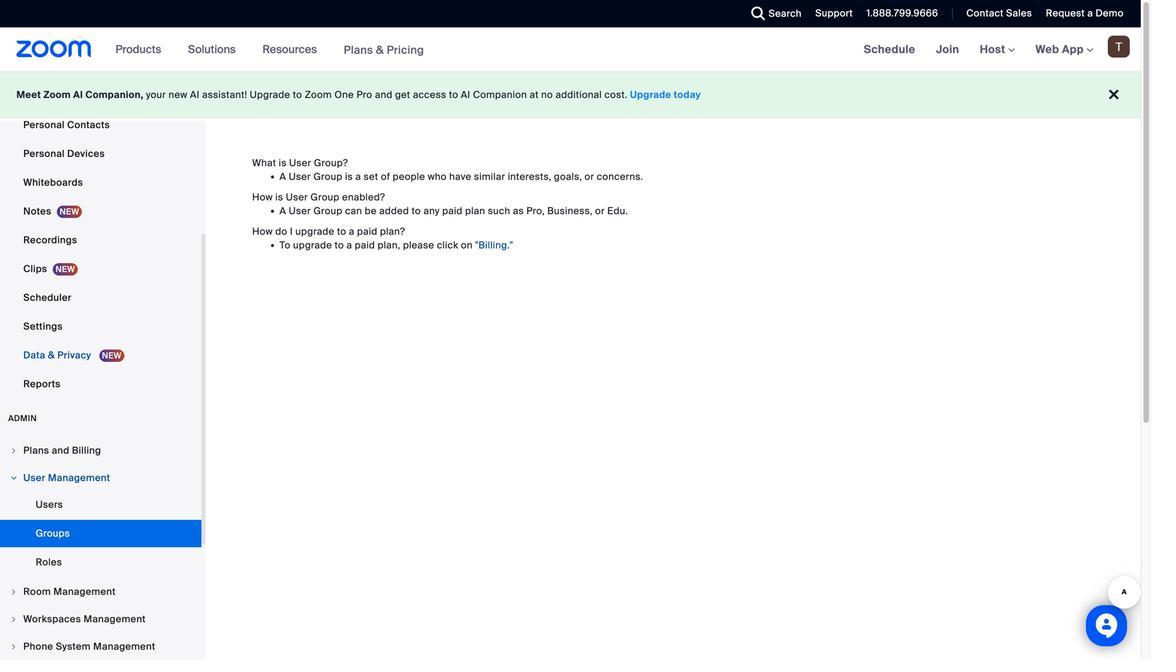 Task type: locate. For each thing, give the bounding box(es) containing it.
solutions
[[188, 42, 236, 57]]

0 horizontal spatial or
[[585, 170, 595, 183]]

how inside how is user group enabled? a user group can be added to any paid plan such as pro, business, or edu.
[[252, 191, 273, 204]]

notes
[[23, 205, 51, 218]]

request a demo link
[[1036, 0, 1141, 27], [1046, 7, 1124, 20]]

plan
[[465, 205, 486, 217]]

3 right image from the top
[[10, 643, 18, 651]]

banner
[[0, 27, 1141, 72]]

any
[[424, 205, 440, 217]]

1 personal from the top
[[23, 119, 65, 131]]

1 vertical spatial &
[[48, 349, 55, 362]]

2 vertical spatial is
[[276, 191, 283, 204]]

1 how from the top
[[252, 191, 273, 204]]

a
[[280, 170, 286, 183], [280, 205, 286, 217]]

0 horizontal spatial &
[[48, 349, 55, 362]]

user management menu item
[[0, 465, 202, 491]]

roles link
[[0, 549, 202, 576]]

request a demo
[[1046, 7, 1124, 20]]

0 vertical spatial &
[[376, 43, 384, 57]]

resources button
[[263, 27, 323, 71]]

pricing
[[387, 43, 424, 57]]

0 vertical spatial upgrade
[[296, 225, 335, 238]]

right image inside phone system management menu item
[[10, 643, 18, 651]]

0 vertical spatial personal
[[23, 119, 65, 131]]

scheduler link
[[0, 284, 202, 312]]

plans down admin
[[23, 444, 49, 457]]

personal devices link
[[0, 140, 202, 168]]

or inside how is user group enabled? a user group can be added to any paid plan such as pro, business, or edu.
[[595, 205, 605, 217]]

1 vertical spatial right image
[[10, 615, 18, 624]]

0 vertical spatial paid
[[443, 205, 463, 217]]

3 ai from the left
[[461, 88, 471, 101]]

and inside menu item
[[52, 444, 69, 457]]

settings link
[[0, 313, 202, 340]]

right image left phone
[[10, 643, 18, 651]]

request
[[1046, 7, 1086, 20]]

no
[[542, 88, 553, 101]]

plans up meet zoom ai companion, your new ai assistant! upgrade to zoom one pro and get access to ai companion at no additional cost. upgrade today
[[344, 43, 373, 57]]

1 vertical spatial how
[[252, 225, 273, 238]]

products
[[116, 42, 161, 57]]

0 vertical spatial a
[[280, 170, 286, 183]]

is inside how is user group enabled? a user group can be added to any paid plan such as pro, business, or edu.
[[276, 191, 283, 204]]

users
[[36, 498, 63, 511]]

2 how from the top
[[252, 225, 273, 238]]

right image down admin
[[10, 447, 18, 455]]

how left do
[[252, 225, 273, 238]]

paid inside how is user group enabled? a user group can be added to any paid plan such as pro, business, or edu.
[[443, 205, 463, 217]]

1 vertical spatial right image
[[10, 588, 18, 596]]

or left edu.
[[595, 205, 605, 217]]

personal up whiteboards
[[23, 147, 65, 160]]

right image left room at the bottom left of page
[[10, 588, 18, 596]]

plans inside product information navigation
[[344, 43, 373, 57]]

1 vertical spatial or
[[595, 205, 605, 217]]

2 right image from the top
[[10, 588, 18, 596]]

0 vertical spatial group
[[314, 170, 343, 183]]

0 horizontal spatial zoom
[[44, 88, 71, 101]]

"billing."
[[476, 239, 513, 252]]

personal for personal contacts
[[23, 119, 65, 131]]

right image inside plans and billing menu item
[[10, 447, 18, 455]]

0 horizontal spatial upgrade
[[250, 88, 290, 101]]

people
[[393, 170, 425, 183]]

is right what
[[279, 157, 287, 169]]

meet
[[16, 88, 41, 101]]

new
[[169, 88, 188, 101]]

paid left plan,
[[355, 239, 375, 252]]

app
[[1063, 42, 1085, 57]]

side navigation navigation
[[0, 0, 206, 660]]

0 horizontal spatial and
[[52, 444, 69, 457]]

0 vertical spatial plans
[[344, 43, 373, 57]]

phone system management menu item
[[0, 634, 202, 660]]

1 vertical spatial group
[[311, 191, 340, 204]]

2 a from the top
[[280, 205, 286, 217]]

0 vertical spatial or
[[585, 170, 595, 183]]

is up do
[[276, 191, 283, 204]]

groups link
[[0, 520, 202, 547]]

how do i upgrade to a paid plan? to upgrade to a paid plan, please click on "billing."
[[252, 225, 513, 252]]

zoom left one in the top left of the page
[[305, 88, 332, 101]]

what
[[252, 157, 276, 169]]

a inside what is user group? a user group is a set of people who have similar interests, goals, or concerns.
[[280, 170, 286, 183]]

plan?
[[380, 225, 405, 238]]

management inside "menu item"
[[48, 472, 110, 484]]

0 horizontal spatial plans
[[23, 444, 49, 457]]

sales
[[1007, 7, 1033, 20]]

plans & pricing link
[[344, 43, 424, 57], [344, 43, 424, 57]]

0 vertical spatial right image
[[10, 474, 18, 482]]

personal down meet
[[23, 119, 65, 131]]

right image inside room management menu item
[[10, 588, 18, 596]]

have
[[450, 170, 472, 183]]

users link
[[0, 491, 202, 519]]

contact sales link
[[957, 0, 1036, 27], [967, 7, 1033, 20]]

user
[[289, 157, 312, 169], [289, 170, 311, 183], [286, 191, 308, 204], [289, 205, 311, 217], [23, 472, 45, 484]]

web
[[1036, 42, 1060, 57]]

billing
[[72, 444, 101, 457]]

1 a from the top
[[280, 170, 286, 183]]

meet zoom ai companion, your new ai assistant! upgrade to zoom one pro and get access to ai companion at no additional cost. upgrade today
[[16, 88, 701, 101]]

plans and billing menu item
[[0, 438, 202, 464]]

personal
[[23, 119, 65, 131], [23, 147, 65, 160]]

ai
[[73, 88, 83, 101], [190, 88, 200, 101], [461, 88, 471, 101]]

1 vertical spatial and
[[52, 444, 69, 457]]

products button
[[116, 27, 168, 71]]

and
[[375, 88, 393, 101], [52, 444, 69, 457]]

1 horizontal spatial &
[[376, 43, 384, 57]]

1 right image from the top
[[10, 474, 18, 482]]

workspaces management menu item
[[0, 606, 202, 632]]

such
[[488, 205, 511, 217]]

recordings link
[[0, 227, 202, 254]]

0 horizontal spatial ai
[[73, 88, 83, 101]]

1 vertical spatial plans
[[23, 444, 49, 457]]

is for a
[[279, 157, 287, 169]]

& inside product information navigation
[[376, 43, 384, 57]]

web app button
[[1036, 42, 1094, 57]]

"billing." link
[[476, 239, 513, 252]]

0 vertical spatial is
[[279, 157, 287, 169]]

1 horizontal spatial or
[[595, 205, 605, 217]]

management down billing
[[48, 472, 110, 484]]

how
[[252, 191, 273, 204], [252, 225, 273, 238]]

2 vertical spatial right image
[[10, 643, 18, 651]]

on
[[461, 239, 473, 252]]

or right goals, on the top of the page
[[585, 170, 595, 183]]

admin
[[8, 413, 37, 424]]

room management menu item
[[0, 579, 202, 605]]

1.888.799.9666
[[867, 7, 939, 20]]

how inside how do i upgrade to a paid plan? to upgrade to a paid plan, please click on "billing."
[[252, 225, 273, 238]]

1 horizontal spatial zoom
[[305, 88, 332, 101]]

2 horizontal spatial ai
[[461, 88, 471, 101]]

plans inside menu item
[[23, 444, 49, 457]]

how down what
[[252, 191, 273, 204]]

business,
[[548, 205, 593, 217]]

and left billing
[[52, 444, 69, 457]]

1 vertical spatial a
[[280, 205, 286, 217]]

phone
[[23, 640, 53, 653]]

how for how do i upgrade to a paid plan? to upgrade to a paid plan, please click on "billing."
[[252, 225, 273, 238]]

1 horizontal spatial ai
[[190, 88, 200, 101]]

roles
[[36, 556, 62, 569]]

workspaces
[[23, 613, 81, 626]]

2 personal from the top
[[23, 147, 65, 160]]

1 horizontal spatial upgrade
[[630, 88, 672, 101]]

0 vertical spatial how
[[252, 191, 273, 204]]

zoom
[[44, 88, 71, 101], [305, 88, 332, 101]]

2 vertical spatial group
[[314, 205, 343, 217]]

what is user group? a user group is a set of people who have similar interests, goals, or concerns.
[[252, 157, 644, 183]]

2 ai from the left
[[190, 88, 200, 101]]

plans
[[344, 43, 373, 57], [23, 444, 49, 457]]

right image left user management on the bottom of the page
[[10, 474, 18, 482]]

1 right image from the top
[[10, 447, 18, 455]]

your
[[146, 88, 166, 101]]

to left any
[[412, 205, 421, 217]]

right image
[[10, 474, 18, 482], [10, 588, 18, 596]]

is left set in the top of the page
[[345, 170, 353, 183]]

paid down the be
[[357, 225, 378, 238]]

and left get
[[375, 88, 393, 101]]

right image inside workspaces management menu item
[[10, 615, 18, 624]]

upgrade today link
[[630, 88, 701, 101]]

right image
[[10, 447, 18, 455], [10, 615, 18, 624], [10, 643, 18, 651]]

ai right "new"
[[190, 88, 200, 101]]

upgrade right cost.
[[630, 88, 672, 101]]

at
[[530, 88, 539, 101]]

right image inside user management "menu item"
[[10, 474, 18, 482]]

admin menu menu
[[0, 438, 202, 660]]

paid right any
[[443, 205, 463, 217]]

& left pricing at the left top
[[376, 43, 384, 57]]

set
[[364, 170, 379, 183]]

1 horizontal spatial plans
[[344, 43, 373, 57]]

right image left workspaces
[[10, 615, 18, 624]]

to
[[293, 88, 302, 101], [449, 88, 459, 101], [412, 205, 421, 217], [337, 225, 346, 238], [335, 239, 344, 252]]

support link
[[806, 0, 857, 27], [816, 7, 853, 20]]

ai left companion
[[461, 88, 471, 101]]

& inside personal menu menu
[[48, 349, 55, 362]]

0 vertical spatial right image
[[10, 447, 18, 455]]

can
[[345, 205, 362, 217]]

1 horizontal spatial and
[[375, 88, 393, 101]]

product information navigation
[[105, 27, 435, 72]]

upgrade down product information navigation
[[250, 88, 290, 101]]

workspaces management
[[23, 613, 146, 626]]

how is user group enabled? a user group can be added to any paid plan such as pro, business, or edu.
[[252, 191, 628, 217]]

&
[[376, 43, 384, 57], [48, 349, 55, 362]]

personal for personal devices
[[23, 147, 65, 160]]

upgrade
[[296, 225, 335, 238], [293, 239, 332, 252]]

& right data
[[48, 349, 55, 362]]

plan,
[[378, 239, 401, 252]]

plans and billing
[[23, 444, 101, 457]]

1 vertical spatial personal
[[23, 147, 65, 160]]

management down room management menu item on the left bottom of page
[[84, 613, 146, 626]]

data & privacy link
[[0, 342, 202, 369]]

upgrade right i
[[296, 225, 335, 238]]

0 vertical spatial and
[[375, 88, 393, 101]]

to
[[280, 239, 291, 252]]

ai up contacts
[[73, 88, 83, 101]]

management
[[48, 472, 110, 484], [54, 585, 116, 598], [84, 613, 146, 626], [93, 640, 155, 653]]

zoom right meet
[[44, 88, 71, 101]]

management up the 'workspaces management'
[[54, 585, 116, 598]]

join link
[[926, 27, 970, 71]]

upgrade right to
[[293, 239, 332, 252]]

2 right image from the top
[[10, 615, 18, 624]]

reports link
[[0, 371, 202, 398]]



Task type: describe. For each thing, give the bounding box(es) containing it.
1 upgrade from the left
[[250, 88, 290, 101]]

of
[[381, 170, 390, 183]]

whiteboards
[[23, 176, 83, 189]]

& for data
[[48, 349, 55, 362]]

to down can at the top left of the page
[[337, 225, 346, 238]]

be
[[365, 205, 377, 217]]

plans for plans & pricing
[[344, 43, 373, 57]]

room management
[[23, 585, 116, 598]]

interests,
[[508, 170, 552, 183]]

assistant!
[[202, 88, 247, 101]]

recordings
[[23, 234, 77, 246]]

added
[[379, 205, 409, 217]]

demo
[[1096, 7, 1124, 20]]

right image for room management
[[10, 588, 18, 596]]

& for plans
[[376, 43, 384, 57]]

edu.
[[608, 205, 628, 217]]

support
[[816, 7, 853, 20]]

group inside what is user group? a user group is a set of people who have similar interests, goals, or concerns.
[[314, 170, 343, 183]]

additional
[[556, 88, 602, 101]]

companion
[[473, 88, 527, 101]]

who
[[428, 170, 447, 183]]

contacts
[[67, 119, 110, 131]]

1 vertical spatial upgrade
[[293, 239, 332, 252]]

how for how is user group enabled? a user group can be added to any paid plan such as pro, business, or edu.
[[252, 191, 273, 204]]

2 vertical spatial paid
[[355, 239, 375, 252]]

data
[[23, 349, 45, 362]]

meetings navigation
[[854, 27, 1141, 72]]

right image for phone
[[10, 643, 18, 651]]

privacy
[[57, 349, 91, 362]]

goals,
[[554, 170, 582, 183]]

right image for plans
[[10, 447, 18, 455]]

user inside "menu item"
[[23, 472, 45, 484]]

do
[[276, 225, 288, 238]]

get
[[395, 88, 411, 101]]

one
[[335, 88, 354, 101]]

personal contacts link
[[0, 111, 202, 139]]

concerns.
[[597, 170, 644, 183]]

to down resources dropdown button
[[293, 88, 302, 101]]

1 vertical spatial is
[[345, 170, 353, 183]]

click
[[437, 239, 459, 252]]

notes link
[[0, 198, 202, 225]]

right image for user management
[[10, 474, 18, 482]]

groups
[[36, 527, 70, 540]]

clips link
[[0, 255, 202, 283]]

clips
[[23, 263, 47, 275]]

plans for plans and billing
[[23, 444, 49, 457]]

management down workspaces management menu item
[[93, 640, 155, 653]]

whiteboards link
[[0, 169, 202, 196]]

a inside how is user group enabled? a user group can be added to any paid plan such as pro, business, or edu.
[[280, 205, 286, 217]]

join
[[937, 42, 960, 57]]

a inside what is user group? a user group is a set of people who have similar interests, goals, or concerns.
[[356, 170, 361, 183]]

host
[[980, 42, 1009, 57]]

pro,
[[527, 205, 545, 217]]

contact sales
[[967, 7, 1033, 20]]

banner containing products
[[0, 27, 1141, 72]]

companion,
[[85, 88, 144, 101]]

please
[[403, 239, 435, 252]]

1 ai from the left
[[73, 88, 83, 101]]

profile picture image
[[1109, 36, 1131, 58]]

personal devices
[[23, 147, 105, 160]]

access
[[413, 88, 447, 101]]

1 zoom from the left
[[44, 88, 71, 101]]

data & privacy
[[23, 349, 94, 362]]

as
[[513, 205, 524, 217]]

and inside meet zoom ai companion, footer
[[375, 88, 393, 101]]

enabled?
[[342, 191, 385, 204]]

is for enabled?
[[276, 191, 283, 204]]

management for workspaces management
[[84, 613, 146, 626]]

search button
[[742, 0, 806, 27]]

contact
[[967, 7, 1004, 20]]

today
[[674, 88, 701, 101]]

management for room management
[[54, 585, 116, 598]]

settings
[[23, 320, 63, 333]]

to inside how is user group enabled? a user group can be added to any paid plan such as pro, business, or edu.
[[412, 205, 421, 217]]

host button
[[980, 42, 1016, 57]]

user management menu
[[0, 491, 202, 578]]

room
[[23, 585, 51, 598]]

devices
[[67, 147, 105, 160]]

2 upgrade from the left
[[630, 88, 672, 101]]

management for user management
[[48, 472, 110, 484]]

resources
[[263, 42, 317, 57]]

schedule
[[864, 42, 916, 57]]

solutions button
[[188, 27, 242, 71]]

personal menu menu
[[0, 0, 202, 399]]

plans & pricing
[[344, 43, 424, 57]]

to right access
[[449, 88, 459, 101]]

search
[[769, 7, 802, 20]]

or inside what is user group? a user group is a set of people who have similar interests, goals, or concerns.
[[585, 170, 595, 183]]

2 zoom from the left
[[305, 88, 332, 101]]

reports
[[23, 378, 61, 390]]

meet zoom ai companion, footer
[[0, 71, 1141, 119]]

phone system management
[[23, 640, 155, 653]]

similar
[[474, 170, 506, 183]]

system
[[56, 640, 91, 653]]

right image for workspaces
[[10, 615, 18, 624]]

group?
[[314, 157, 348, 169]]

cost.
[[605, 88, 628, 101]]

personal contacts
[[23, 119, 110, 131]]

1 vertical spatial paid
[[357, 225, 378, 238]]

to left plan,
[[335, 239, 344, 252]]

zoom logo image
[[16, 40, 92, 58]]

user management
[[23, 472, 110, 484]]



Task type: vqa. For each thing, say whether or not it's contained in the screenshot.
Join link
yes



